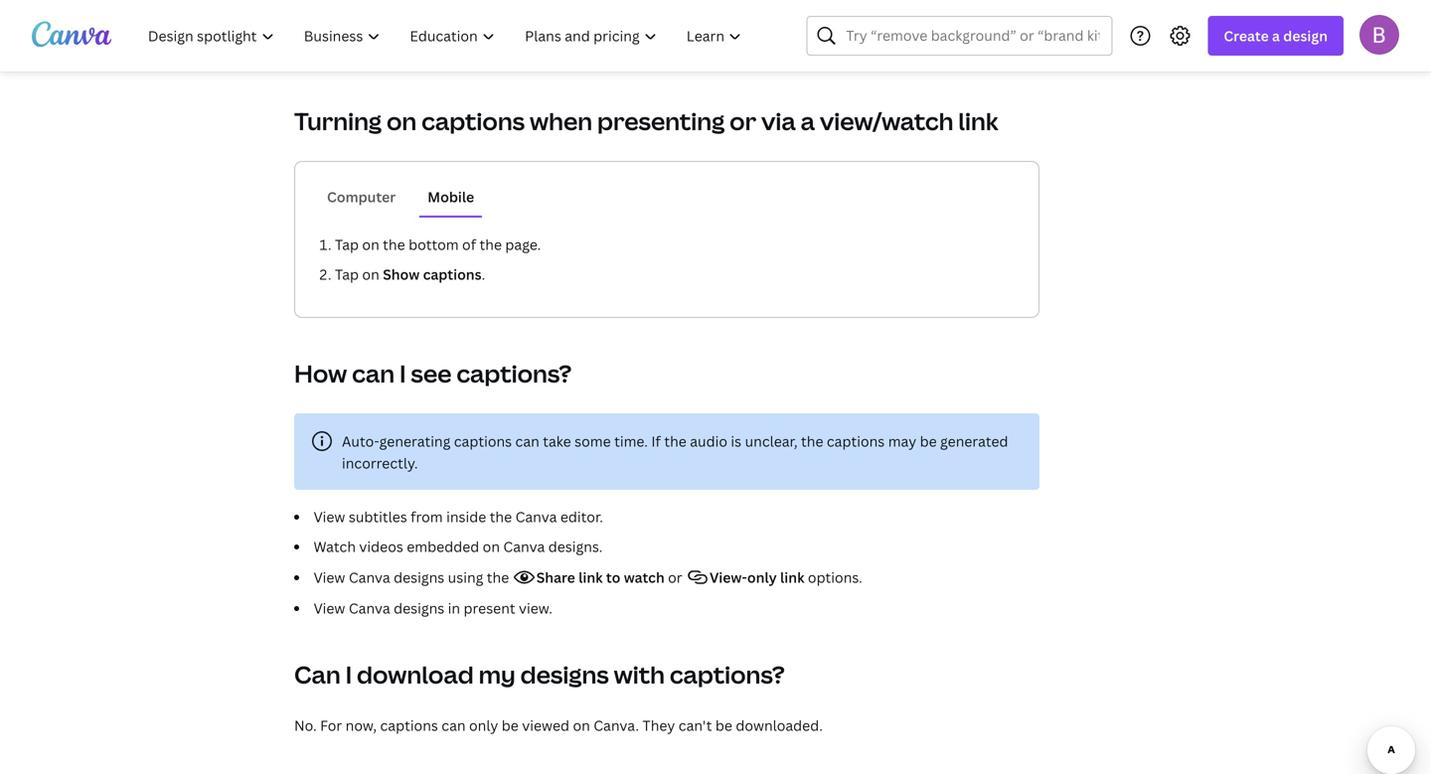 Task type: describe. For each thing, give the bounding box(es) containing it.
embedded
[[407, 537, 479, 556]]

for
[[320, 716, 342, 735]]

designs for using
[[394, 568, 445, 587]]

inside
[[447, 508, 486, 526]]

view/watch
[[820, 105, 954, 137]]

captions down tap on the bottom of the page.
[[423, 265, 482, 284]]

can
[[294, 659, 341, 691]]

view.
[[519, 599, 553, 618]]

viewed
[[522, 716, 570, 735]]

present
[[464, 599, 516, 618]]

0 horizontal spatial be
[[502, 716, 519, 735]]

unclear,
[[745, 432, 798, 451]]

mobile button
[[420, 178, 482, 216]]

from
[[411, 508, 443, 526]]

view-
[[710, 568, 748, 587]]

view for view canva designs in present view.
[[314, 599, 345, 618]]

incorrectly.
[[342, 454, 418, 473]]

be inside auto-generating captions can take some time. if the audio is unclear, the captions may be generated incorrectly.
[[920, 432, 937, 451]]

turning
[[294, 105, 382, 137]]

view-only link
[[710, 568, 805, 587]]

tap for tap on the bottom of the page.
[[335, 235, 359, 254]]

may
[[889, 432, 917, 451]]

design
[[1284, 26, 1328, 45]]

share
[[537, 568, 576, 587]]

create
[[1224, 26, 1269, 45]]

on left the canva.
[[573, 716, 590, 735]]

captions left may
[[827, 432, 885, 451]]

view for view subtitles from inside the canva editor.
[[314, 508, 345, 526]]

generating
[[380, 432, 451, 451]]

0 horizontal spatial can
[[352, 357, 395, 390]]

the right the unclear, on the right bottom of page
[[801, 432, 824, 451]]

using
[[448, 568, 484, 587]]

0 horizontal spatial a
[[801, 105, 815, 137]]

how
[[294, 357, 347, 390]]

the up present
[[487, 568, 509, 587]]

Try "remove background" or "brand kit" search field
[[847, 17, 1100, 55]]

captions right 'generating'
[[454, 432, 512, 451]]

if
[[652, 432, 661, 451]]

bob builder image
[[1360, 15, 1400, 54]]

tap for tap on show captions .
[[335, 265, 359, 284]]

in
[[448, 599, 460, 618]]

see
[[411, 357, 452, 390]]

view canva designs using the
[[314, 568, 513, 587]]

my
[[479, 659, 516, 691]]

auto-generating captions can take some time. if the audio is unclear, the captions may be generated incorrectly.
[[342, 432, 1009, 473]]

share link to watch
[[537, 568, 668, 587]]

0 horizontal spatial i
[[346, 659, 352, 691]]

designs.
[[549, 537, 603, 556]]

view for view canva designs using the
[[314, 568, 345, 587]]

2 horizontal spatial link
[[959, 105, 999, 137]]

1 horizontal spatial only
[[748, 568, 777, 587]]

download
[[357, 659, 474, 691]]

create a design
[[1224, 26, 1328, 45]]

1 horizontal spatial captions?
[[670, 659, 785, 691]]

0 vertical spatial i
[[400, 357, 406, 390]]

watch
[[624, 568, 665, 587]]

is
[[731, 432, 742, 451]]

when
[[530, 105, 593, 137]]

view subtitles from inside the canva editor.
[[314, 508, 604, 526]]

canva down view canva designs using the
[[349, 599, 390, 618]]

1 horizontal spatial or
[[730, 105, 757, 137]]

0 horizontal spatial link
[[579, 568, 603, 587]]

videos
[[359, 537, 404, 556]]

turning on captions when presenting or via a view/watch link
[[294, 105, 999, 137]]

canva up share
[[504, 537, 545, 556]]

the right of at the top of the page
[[480, 235, 502, 254]]

watch
[[314, 537, 356, 556]]

tap on the bottom of the page.
[[335, 235, 541, 254]]

0 horizontal spatial or
[[668, 568, 686, 587]]



Task type: locate. For each thing, give the bounding box(es) containing it.
tap down the computer button
[[335, 235, 359, 254]]

1 vertical spatial a
[[801, 105, 815, 137]]

can right "how"
[[352, 357, 395, 390]]

on for captions
[[387, 105, 417, 137]]

2 vertical spatial view
[[314, 599, 345, 618]]

1 vertical spatial designs
[[394, 599, 445, 618]]

1 vertical spatial captions?
[[670, 659, 785, 691]]

take
[[543, 432, 571, 451]]

2 tap from the top
[[335, 265, 359, 284]]

be right can't
[[716, 716, 733, 735]]

presenting
[[598, 105, 725, 137]]

on
[[387, 105, 417, 137], [362, 235, 380, 254], [362, 265, 380, 284], [483, 537, 500, 556], [573, 716, 590, 735]]

mobile
[[428, 187, 474, 206]]

1 horizontal spatial be
[[716, 716, 733, 735]]

subtitles
[[349, 508, 407, 526]]

1 horizontal spatial i
[[400, 357, 406, 390]]

captions up mobile
[[422, 105, 525, 137]]

can
[[352, 357, 395, 390], [516, 432, 540, 451], [442, 716, 466, 735]]

.
[[482, 265, 485, 284]]

a right via
[[801, 105, 815, 137]]

0 vertical spatial designs
[[394, 568, 445, 587]]

on down computer
[[362, 235, 380, 254]]

no. for now, captions can only be viewed on canva. they can't be downloaded.
[[294, 716, 823, 735]]

2 horizontal spatial be
[[920, 432, 937, 451]]

i left see
[[400, 357, 406, 390]]

captions? up can't
[[670, 659, 785, 691]]

i
[[400, 357, 406, 390], [346, 659, 352, 691]]

canva left editor.
[[516, 508, 557, 526]]

2 view from the top
[[314, 568, 345, 587]]

1 vertical spatial tap
[[335, 265, 359, 284]]

0 horizontal spatial captions?
[[457, 357, 572, 390]]

or left via
[[730, 105, 757, 137]]

designs down view canva designs using the
[[394, 599, 445, 618]]

be
[[920, 432, 937, 451], [502, 716, 519, 735], [716, 716, 733, 735]]

now,
[[346, 716, 377, 735]]

show
[[383, 265, 420, 284]]

i right can
[[346, 659, 352, 691]]

via
[[762, 105, 796, 137]]

options.
[[805, 568, 863, 587]]

of
[[462, 235, 476, 254]]

top level navigation element
[[135, 16, 759, 56]]

captions right "now,"
[[380, 716, 438, 735]]

with
[[614, 659, 665, 691]]

2 horizontal spatial can
[[516, 432, 540, 451]]

some
[[575, 432, 611, 451]]

1 vertical spatial only
[[469, 716, 499, 735]]

link
[[959, 105, 999, 137], [579, 568, 603, 587], [781, 568, 805, 587]]

computer
[[327, 187, 396, 206]]

1 vertical spatial can
[[516, 432, 540, 451]]

a left design
[[1273, 26, 1281, 45]]

1 tap from the top
[[335, 235, 359, 254]]

the right if
[[665, 432, 687, 451]]

only left options.
[[748, 568, 777, 587]]

generated
[[941, 432, 1009, 451]]

captions? up take
[[457, 357, 572, 390]]

captions?
[[457, 357, 572, 390], [670, 659, 785, 691]]

downloaded.
[[736, 716, 823, 735]]

2 vertical spatial designs
[[521, 659, 609, 691]]

designs for in
[[394, 599, 445, 618]]

canva.
[[594, 716, 639, 735]]

0 horizontal spatial only
[[469, 716, 499, 735]]

tap on show captions .
[[335, 265, 485, 284]]

0 vertical spatial or
[[730, 105, 757, 137]]

or
[[730, 105, 757, 137], [668, 568, 686, 587]]

or right watch
[[668, 568, 686, 587]]

a
[[1273, 26, 1281, 45], [801, 105, 815, 137]]

on right turning
[[387, 105, 417, 137]]

time.
[[615, 432, 648, 451]]

bottom
[[409, 235, 459, 254]]

canva down videos
[[349, 568, 390, 587]]

create a design button
[[1208, 16, 1344, 56]]

to
[[606, 568, 621, 587]]

they
[[643, 716, 676, 735]]

link right view-
[[781, 568, 805, 587]]

auto-
[[342, 432, 380, 451]]

the right inside
[[490, 508, 512, 526]]

view
[[314, 508, 345, 526], [314, 568, 345, 587], [314, 599, 345, 618]]

how can i see captions?
[[294, 357, 572, 390]]

only down my
[[469, 716, 499, 735]]

no.
[[294, 716, 317, 735]]

1 view from the top
[[314, 508, 345, 526]]

canva
[[516, 508, 557, 526], [504, 537, 545, 556], [349, 568, 390, 587], [349, 599, 390, 618]]

2 vertical spatial can
[[442, 716, 466, 735]]

0 vertical spatial tap
[[335, 235, 359, 254]]

can't
[[679, 716, 712, 735]]

page.
[[506, 235, 541, 254]]

computer button
[[319, 178, 404, 216]]

designs up no. for now, captions can only be viewed on canva. they can't be downloaded.
[[521, 659, 609, 691]]

0 vertical spatial only
[[748, 568, 777, 587]]

can i download my designs with captions?
[[294, 659, 785, 691]]

0 vertical spatial can
[[352, 357, 395, 390]]

captions
[[422, 105, 525, 137], [423, 265, 482, 284], [454, 432, 512, 451], [827, 432, 885, 451], [380, 716, 438, 735]]

1 horizontal spatial a
[[1273, 26, 1281, 45]]

the up show
[[383, 235, 405, 254]]

link down try "remove background" or "brand kit" search box
[[959, 105, 999, 137]]

tap left show
[[335, 265, 359, 284]]

0 vertical spatial view
[[314, 508, 345, 526]]

0 vertical spatial a
[[1273, 26, 1281, 45]]

be right may
[[920, 432, 937, 451]]

tap
[[335, 235, 359, 254], [335, 265, 359, 284]]

on for the
[[362, 235, 380, 254]]

3 view from the top
[[314, 599, 345, 618]]

watch videos embedded on canva designs.
[[314, 537, 603, 556]]

a inside create a design dropdown button
[[1273, 26, 1281, 45]]

on for show
[[362, 265, 380, 284]]

1 horizontal spatial can
[[442, 716, 466, 735]]

1 vertical spatial i
[[346, 659, 352, 691]]

on left show
[[362, 265, 380, 284]]

be left viewed
[[502, 716, 519, 735]]

designs
[[394, 568, 445, 587], [394, 599, 445, 618], [521, 659, 609, 691]]

designs up 'view canva designs in present view.'
[[394, 568, 445, 587]]

only
[[748, 568, 777, 587], [469, 716, 499, 735]]

audio
[[690, 432, 728, 451]]

1 vertical spatial or
[[668, 568, 686, 587]]

can down download at the bottom
[[442, 716, 466, 735]]

1 horizontal spatial link
[[781, 568, 805, 587]]

0 vertical spatial captions?
[[457, 357, 572, 390]]

1 vertical spatial view
[[314, 568, 345, 587]]

link left to
[[579, 568, 603, 587]]

the
[[383, 235, 405, 254], [480, 235, 502, 254], [665, 432, 687, 451], [801, 432, 824, 451], [490, 508, 512, 526], [487, 568, 509, 587]]

can left take
[[516, 432, 540, 451]]

view canva designs in present view.
[[314, 599, 553, 618]]

editor.
[[561, 508, 604, 526]]

on down inside
[[483, 537, 500, 556]]

can inside auto-generating captions can take some time. if the audio is unclear, the captions may be generated incorrectly.
[[516, 432, 540, 451]]



Task type: vqa. For each thing, say whether or not it's contained in the screenshot.
3rd View from the top
yes



